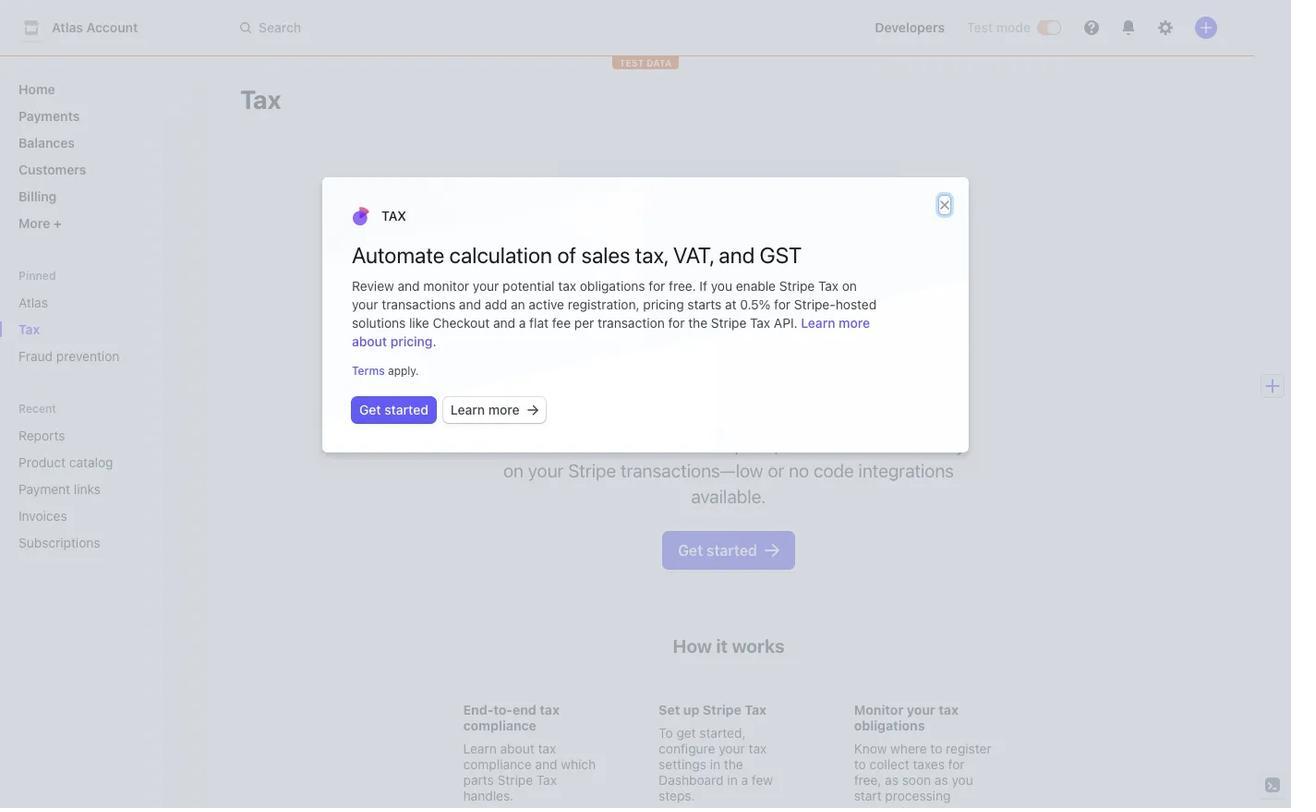 Task type: describe. For each thing, give the bounding box(es) containing it.
transaction
[[598, 315, 665, 331]]

search
[[259, 19, 301, 35]]

1 horizontal spatial to
[[930, 740, 942, 756]]

tax inside the end-to-end tax compliance learn about tax compliance and which parts stripe tax handles.
[[536, 772, 557, 787]]

0 horizontal spatial started
[[384, 402, 428, 418]]

collect inside monitor your tax obligations know where to register to collect taxes for free, as soon as you start processing payments.
[[869, 756, 909, 772]]

transactions inside review and monitor your potential tax obligations for free.     if you enable stripe tax on your transactions and add an active registration,     pricing starts at 0.5% for stripe-hosted solutions like checkout     and a flat fee per transaction for the stripe tax api.
[[382, 297, 455, 312]]

sales for of
[[581, 242, 630, 268]]

of
[[557, 242, 576, 268]]

and right review at the top of page
[[398, 278, 420, 294]]

balances link
[[11, 127, 188, 158]]

test data
[[619, 57, 672, 68]]

api.
[[774, 315, 797, 331]]

register
[[946, 740, 992, 756]]

to-
[[493, 702, 513, 717]]

set
[[659, 702, 680, 717]]

configure
[[659, 740, 715, 756]]

notifications image
[[1121, 20, 1136, 35]]

account
[[86, 19, 138, 35]]

reports link
[[11, 420, 163, 451]]

terms apply.
[[352, 364, 419, 378]]

tax right end
[[540, 702, 560, 717]]

stripe inside the end-to-end tax compliance learn about tax compliance and which parts stripe tax handles.
[[497, 772, 533, 787]]

2 as from the left
[[935, 772, 948, 787]]

stripe inside calculate and collect sales tax, vat, and gst automatically on your stripe transactions—low or no code integrations available.
[[568, 460, 616, 481]]

automatically
[[858, 434, 965, 455]]

you inside monitor your tax obligations know where to register to collect taxes for free, as soon as you start processing payments.
[[952, 772, 973, 787]]

product
[[18, 454, 66, 470]]

learn more about pricing link
[[352, 315, 870, 349]]

end-
[[463, 702, 493, 717]]

developers link
[[867, 13, 952, 42]]

and up enable
[[719, 242, 755, 268]]

product catalog
[[18, 454, 113, 470]]

tax left "which" at the left bottom
[[538, 740, 556, 756]]

for inside monitor your tax obligations know where to register to collect taxes for free, as soon as you start processing payments.
[[948, 756, 965, 772]]

active
[[529, 297, 564, 312]]

0 horizontal spatial to
[[854, 756, 866, 772]]

about inside learn more about pricing
[[352, 334, 387, 349]]

end
[[513, 702, 536, 717]]

tax inside review and monitor your potential tax obligations for free.     if you enable stripe tax on your transactions and add an active registration,     pricing starts at 0.5% for stripe-hosted solutions like checkout     and a flat fee per transaction for the stripe tax api.
[[558, 278, 576, 294]]

enable
[[736, 278, 776, 294]]

tax down search
[[240, 84, 281, 115]]

flat
[[529, 315, 549, 331]]

product catalog link
[[11, 447, 163, 477]]

processing
[[885, 787, 951, 803]]

like
[[409, 315, 429, 331]]

handles.
[[463, 787, 514, 803]]

collect inside calculate and collect sales tax, vat, and gst automatically on your stripe transactions—low or no code integrations available.
[[606, 434, 660, 455]]

payment links
[[18, 481, 101, 497]]

1 as from the left
[[885, 772, 898, 787]]

customers
[[18, 162, 86, 177]]

monitor your tax obligations know where to register to collect taxes for free, as soon as you start processing payments.
[[854, 702, 992, 808]]

for up api.
[[774, 297, 791, 312]]

solutions
[[352, 315, 406, 331]]

tax inside set up stripe tax to get started, configure your tax settings in the dashboard in a few steps.
[[749, 740, 767, 756]]

registration,
[[568, 297, 640, 312]]

if
[[699, 278, 707, 294]]

tax, for of
[[635, 242, 668, 268]]

catalog
[[69, 454, 113, 470]]

1 compliance from the top
[[463, 717, 536, 733]]

review
[[352, 278, 394, 294]]

an
[[511, 297, 525, 312]]

data
[[646, 57, 672, 68]]

learn for learn more about pricing
[[801, 315, 835, 331]]

prevention
[[56, 348, 119, 364]]

end-to-end tax compliance learn about tax compliance and which parts stripe tax handles.
[[463, 702, 596, 803]]

fraud prevention
[[18, 348, 119, 364]]

tax inside pinned element
[[18, 321, 40, 337]]

few
[[752, 772, 773, 787]]

0 horizontal spatial get started button
[[352, 397, 436, 423]]

per
[[574, 315, 594, 331]]

review and monitor your potential tax obligations for free.     if you enable stripe tax on your transactions and add an active registration,     pricing starts at 0.5% for stripe-hosted solutions like checkout     and a flat fee per transaction for the stripe tax api.
[[352, 278, 877, 331]]

transactions—low
[[621, 460, 763, 481]]

free.
[[669, 278, 696, 294]]

obligations inside review and monitor your potential tax obligations for free.     if you enable stripe tax on your transactions and add an active registration,     pricing starts at 0.5% for stripe-hosted solutions like checkout     and a flat fee per transaction for the stripe tax api.
[[580, 278, 645, 294]]

up
[[683, 702, 699, 717]]

fee
[[552, 315, 571, 331]]

billing link
[[11, 181, 188, 211]]

terms link
[[352, 364, 385, 378]]

automate taxes on your stripe transactions
[[547, 359, 911, 423]]

recent element
[[0, 420, 203, 558]]

and right calculate
[[572, 434, 602, 455]]

dashboard
[[659, 772, 724, 787]]

atlas for atlas
[[18, 295, 48, 310]]

0 horizontal spatial get
[[359, 402, 381, 418]]

where
[[890, 740, 927, 756]]

started,
[[699, 725, 746, 740]]

home
[[18, 81, 55, 97]]

learn for learn more
[[451, 402, 485, 418]]

tax up stripe-
[[818, 278, 839, 294]]

invoices
[[18, 508, 67, 524]]

how
[[673, 635, 712, 656]]

for left free.
[[649, 278, 665, 294]]

on inside automate taxes on your stripe transactions
[[742, 359, 773, 389]]

calculation
[[449, 242, 552, 268]]

test
[[967, 19, 993, 35]]

0 horizontal spatial in
[[710, 756, 720, 772]]

payment
[[18, 481, 70, 497]]

customers link
[[11, 154, 188, 185]]

developers
[[875, 19, 945, 35]]

start
[[854, 787, 882, 803]]

the inside review and monitor your potential tax obligations for free.     if you enable stripe tax on your transactions and add an active registration,     pricing starts at 0.5% for stripe-hosted solutions like checkout     and a flat fee per transaction for the stripe tax api.
[[688, 315, 707, 331]]

works
[[732, 635, 785, 656]]

atlas account button
[[18, 15, 156, 41]]

tax, for collect
[[711, 434, 740, 455]]

1 horizontal spatial started
[[706, 542, 757, 558]]

more button
[[11, 208, 188, 238]]

links
[[74, 481, 101, 497]]

parts
[[463, 772, 494, 787]]

stripe inside automate taxes on your stripe transactions
[[838, 359, 911, 389]]

pinned element
[[11, 287, 188, 371]]

available.
[[691, 485, 766, 507]]

mode
[[996, 19, 1031, 35]]

billing
[[18, 188, 57, 204]]

tax inside monitor your tax obligations know where to register to collect taxes for free, as soon as you start processing payments.
[[939, 702, 959, 717]]

steps.
[[659, 787, 695, 803]]



Task type: locate. For each thing, give the bounding box(es) containing it.
stripe
[[779, 278, 815, 294], [711, 315, 746, 331], [838, 359, 911, 389], [568, 460, 616, 481], [703, 702, 741, 717], [497, 772, 533, 787]]

0 vertical spatial started
[[384, 402, 428, 418]]

1 vertical spatial you
[[952, 772, 973, 787]]

tax
[[240, 84, 281, 115], [381, 208, 406, 224], [818, 278, 839, 294], [750, 315, 770, 331], [18, 321, 40, 337], [745, 702, 767, 717], [536, 772, 557, 787]]

as right soon
[[935, 772, 948, 787]]

on
[[842, 278, 857, 294], [742, 359, 773, 389], [503, 460, 524, 481]]

0 vertical spatial transactions
[[382, 297, 455, 312]]

0 vertical spatial compliance
[[463, 717, 536, 733]]

payments
[[18, 108, 80, 124]]

atlas inside pinned element
[[18, 295, 48, 310]]

more down hosted on the right
[[839, 315, 870, 331]]

1 vertical spatial on
[[742, 359, 773, 389]]

tax down 0.5%
[[750, 315, 770, 331]]

set up stripe tax to get started, configure your tax settings in the dashboard in a few steps.
[[659, 702, 773, 803]]

automate for automate taxes on your stripe transactions
[[547, 359, 665, 389]]

vat, up if
[[673, 242, 714, 268]]

more left svg icon
[[488, 402, 520, 418]]

your down calculate
[[528, 460, 564, 481]]

started down available.
[[706, 542, 757, 558]]

1 vertical spatial compliance
[[463, 756, 532, 772]]

recent navigation links element
[[0, 401, 203, 558]]

which
[[561, 756, 596, 772]]

your down review at the top of page
[[352, 297, 378, 312]]

2 compliance from the top
[[463, 756, 532, 772]]

automate calculation of sales tax, vat, and gst
[[352, 242, 802, 268]]

1 vertical spatial atlas
[[18, 295, 48, 310]]

collect
[[606, 434, 660, 455], [869, 756, 909, 772]]

tax, inside calculate and collect sales tax, vat, and gst automatically on your stripe transactions—low or no code integrations available.
[[711, 434, 740, 455]]

transactions up calculate and collect sales tax, vat, and gst automatically on your stripe transactions—low or no code integrations available.
[[653, 392, 804, 423]]

gst for automate calculation of sales tax, vat, and gst
[[760, 242, 802, 268]]

for down free.
[[668, 315, 685, 331]]

hosted
[[836, 297, 877, 312]]

tax up active
[[558, 278, 576, 294]]

atlas for atlas account
[[52, 19, 83, 35]]

reports
[[18, 428, 65, 443]]

calculate and collect sales tax, vat, and gst automatically on your stripe transactions—low or no code integrations available.
[[492, 434, 965, 507]]

pricing inside learn more about pricing
[[390, 334, 433, 349]]

1 vertical spatial transactions
[[653, 392, 804, 423]]

0.5%
[[740, 297, 771, 312]]

1 vertical spatial about
[[500, 740, 534, 756]]

your inside automate taxes on your stripe transactions
[[778, 359, 832, 389]]

0 horizontal spatial obligations
[[580, 278, 645, 294]]

automate down learn more about pricing
[[547, 359, 665, 389]]

a inside review and monitor your potential tax obligations for free.     if you enable stripe tax on your transactions and add an active registration,     pricing starts at 0.5% for stripe-hosted solutions like checkout     and a flat fee per transaction for the stripe tax api.
[[519, 315, 526, 331]]

0 horizontal spatial more
[[488, 402, 520, 418]]

1 horizontal spatial taxes
[[913, 756, 945, 772]]

0 horizontal spatial collect
[[606, 434, 660, 455]]

pinned
[[18, 269, 56, 283]]

0 horizontal spatial on
[[503, 460, 524, 481]]

obligations inside monitor your tax obligations know where to register to collect taxes for free, as soon as you start processing payments.
[[854, 717, 925, 733]]

integrations
[[858, 460, 954, 481]]

tax,
[[635, 242, 668, 268], [711, 434, 740, 455]]

0 vertical spatial on
[[842, 278, 857, 294]]

0 horizontal spatial vat,
[[673, 242, 714, 268]]

1 horizontal spatial get
[[678, 542, 703, 558]]

1 horizontal spatial get started button
[[663, 532, 794, 569]]

payments link
[[11, 101, 188, 131]]

learn inside the end-to-end tax compliance learn about tax compliance and which parts stripe tax handles.
[[463, 740, 497, 756]]

1 vertical spatial more
[[488, 402, 520, 418]]

obligations
[[580, 278, 645, 294], [854, 717, 925, 733]]

get started button down available.
[[663, 532, 794, 569]]

learn
[[801, 315, 835, 331], [451, 402, 485, 418], [463, 740, 497, 756]]

1 vertical spatial collect
[[869, 756, 909, 772]]

pricing inside review and monitor your potential tax obligations for free.     if you enable stripe tax on your transactions and add an active registration,     pricing starts at 0.5% for stripe-hosted solutions like checkout     and a flat fee per transaction for the stripe tax api.
[[643, 297, 684, 312]]

sales for collect
[[665, 434, 706, 455]]

1 vertical spatial the
[[724, 756, 743, 772]]

obligations up know
[[854, 717, 925, 733]]

learn inside learn more about pricing
[[801, 315, 835, 331]]

1 vertical spatial obligations
[[854, 717, 925, 733]]

0 vertical spatial vat,
[[673, 242, 714, 268]]

0 vertical spatial sales
[[581, 242, 630, 268]]

1 vertical spatial sales
[[665, 434, 706, 455]]

subscriptions
[[18, 535, 100, 550]]

your right configure
[[719, 740, 745, 756]]

checkout
[[433, 315, 490, 331]]

tax, up review and monitor your potential tax obligations for free.     if you enable stripe tax on your transactions and add an active registration,     pricing starts at 0.5% for stripe-hosted solutions like checkout     and a flat fee per transaction for the stripe tax api. at the top of the page
[[635, 242, 668, 268]]

1 vertical spatial get
[[678, 542, 703, 558]]

Search search field
[[229, 11, 750, 45]]

0 vertical spatial pricing
[[643, 297, 684, 312]]

vat, for of
[[673, 242, 714, 268]]

svg image
[[527, 405, 538, 416]]

taxes
[[671, 359, 737, 389], [913, 756, 945, 772]]

on up hosted on the right
[[842, 278, 857, 294]]

tax inside set up stripe tax to get started, configure your tax settings in the dashboard in a few steps.
[[745, 702, 767, 717]]

the down starts
[[688, 315, 707, 331]]

atlas inside button
[[52, 19, 83, 35]]

learn down stripe-
[[801, 315, 835, 331]]

0 vertical spatial the
[[688, 315, 707, 331]]

core navigation links element
[[11, 74, 188, 238]]

more for learn more about pricing
[[839, 315, 870, 331]]

atlas down pinned
[[18, 295, 48, 310]]

atlas
[[52, 19, 83, 35], [18, 295, 48, 310]]

stripe inside set up stripe tax to get started, configure your tax settings in the dashboard in a few steps.
[[703, 702, 741, 717]]

1 horizontal spatial sales
[[665, 434, 706, 455]]

0 vertical spatial get started button
[[352, 397, 436, 423]]

1 horizontal spatial as
[[935, 772, 948, 787]]

0 horizontal spatial the
[[688, 315, 707, 331]]

0 horizontal spatial about
[[352, 334, 387, 349]]

payments.
[[854, 803, 916, 808]]

fraud
[[18, 348, 53, 364]]

automate up review at the top of page
[[352, 242, 444, 268]]

0 vertical spatial learn
[[801, 315, 835, 331]]

automate inside automate taxes on your stripe transactions
[[547, 359, 665, 389]]

get started button down terms apply.
[[352, 397, 436, 423]]

1 vertical spatial pricing
[[390, 334, 433, 349]]

it
[[716, 635, 728, 656]]

and up checkout
[[459, 297, 481, 312]]

1 vertical spatial vat,
[[744, 434, 779, 455]]

1 vertical spatial tax,
[[711, 434, 740, 455]]

0 vertical spatial a
[[519, 315, 526, 331]]

to right where
[[930, 740, 942, 756]]

0 vertical spatial obligations
[[580, 278, 645, 294]]

taxes up processing at the right bottom of the page
[[913, 756, 945, 772]]

your inside monitor your tax obligations know where to register to collect taxes for free, as soon as you start processing payments.
[[907, 702, 935, 717]]

atlas account
[[52, 19, 138, 35]]

to up start
[[854, 756, 866, 772]]

gst inside calculate and collect sales tax, vat, and gst automatically on your stripe transactions—low or no code integrations available.
[[818, 434, 854, 455]]

0 vertical spatial you
[[711, 278, 732, 294]]

0 horizontal spatial get started
[[359, 402, 428, 418]]

soon
[[902, 772, 931, 787]]

on down calculate
[[503, 460, 524, 481]]

tax up review at the top of page
[[381, 208, 406, 224]]

the
[[688, 315, 707, 331], [724, 756, 743, 772]]

0 horizontal spatial a
[[519, 315, 526, 331]]

know
[[854, 740, 887, 756]]

no
[[789, 460, 809, 481]]

0 vertical spatial gst
[[760, 242, 802, 268]]

your up add
[[473, 278, 499, 294]]

get down available.
[[678, 542, 703, 558]]

settings
[[659, 756, 706, 772]]

sales inside calculate and collect sales tax, vat, and gst automatically on your stripe transactions—low or no code integrations available.
[[665, 434, 706, 455]]

taxes inside monitor your tax obligations know where to register to collect taxes for free, as soon as you start processing payments.
[[913, 756, 945, 772]]

about down solutions
[[352, 334, 387, 349]]

code
[[814, 460, 854, 481]]

in down started,
[[710, 756, 720, 772]]

sales right of
[[581, 242, 630, 268]]

0 vertical spatial get
[[359, 402, 381, 418]]

home link
[[11, 74, 188, 104]]

transactions inside automate taxes on your stripe transactions
[[653, 392, 804, 423]]

about
[[352, 334, 387, 349], [500, 740, 534, 756]]

learn more about pricing
[[352, 315, 870, 349]]

on down 0.5%
[[742, 359, 773, 389]]

obligations up registration,
[[580, 278, 645, 294]]

gst up 'code'
[[818, 434, 854, 455]]

0 horizontal spatial transactions
[[382, 297, 455, 312]]

taxes inside automate taxes on your stripe transactions
[[671, 359, 737, 389]]

in left few
[[727, 772, 738, 787]]

1 horizontal spatial the
[[724, 756, 743, 772]]

more for learn more
[[488, 402, 520, 418]]

0 horizontal spatial as
[[885, 772, 898, 787]]

and down add
[[493, 315, 515, 331]]

1 vertical spatial started
[[706, 542, 757, 558]]

get started down terms apply.
[[359, 402, 428, 418]]

and inside the end-to-end tax compliance learn about tax compliance and which parts stripe tax handles.
[[535, 756, 557, 772]]

1 vertical spatial a
[[741, 772, 748, 787]]

1 horizontal spatial tax,
[[711, 434, 740, 455]]

more
[[839, 315, 870, 331], [488, 402, 520, 418]]

your up where
[[907, 702, 935, 717]]

tax up few
[[749, 740, 767, 756]]

gst for calculate and collect sales tax, vat, and gst automatically on your stripe transactions—low or no code integrations available.
[[818, 434, 854, 455]]

1 vertical spatial taxes
[[913, 756, 945, 772]]

calculate
[[492, 434, 567, 455]]

1 horizontal spatial transactions
[[653, 392, 804, 423]]

automate for automate calculation of sales tax, vat, and gst
[[352, 242, 444, 268]]

you
[[711, 278, 732, 294], [952, 772, 973, 787]]

0 horizontal spatial automate
[[352, 242, 444, 268]]

1 horizontal spatial atlas
[[52, 19, 83, 35]]

free,
[[854, 772, 881, 787]]

compliance up handles.
[[463, 756, 532, 772]]

1 horizontal spatial pricing
[[643, 297, 684, 312]]

1 horizontal spatial in
[[727, 772, 738, 787]]

in
[[710, 756, 720, 772], [727, 772, 738, 787]]

2 horizontal spatial on
[[842, 278, 857, 294]]

1 horizontal spatial gst
[[818, 434, 854, 455]]

2 vertical spatial learn
[[463, 740, 497, 756]]

get down terms link
[[359, 402, 381, 418]]

vat, up or
[[744, 434, 779, 455]]

0 vertical spatial get started
[[359, 402, 428, 418]]

your inside calculate and collect sales tax, vat, and gst automatically on your stripe transactions—low or no code integrations available.
[[528, 460, 564, 481]]

automate
[[352, 242, 444, 268], [547, 359, 665, 389]]

about inside the end-to-end tax compliance learn about tax compliance and which parts stripe tax handles.
[[500, 740, 534, 756]]

pricing
[[643, 297, 684, 312], [390, 334, 433, 349]]

balances
[[18, 135, 75, 151]]

learn up parts on the bottom
[[463, 740, 497, 756]]

1 horizontal spatial you
[[952, 772, 973, 787]]

fraud prevention link
[[11, 341, 188, 371]]

started down apply.
[[384, 402, 428, 418]]

1 horizontal spatial a
[[741, 772, 748, 787]]

the inside set up stripe tax to get started, configure your tax settings in the dashboard in a few steps.
[[724, 756, 743, 772]]

apply.
[[388, 364, 419, 378]]

tax up started,
[[745, 702, 767, 717]]

sales
[[581, 242, 630, 268], [665, 434, 706, 455]]

tax, up transactions—low
[[711, 434, 740, 455]]

transactions up the like
[[382, 297, 455, 312]]

0 vertical spatial atlas
[[52, 19, 83, 35]]

starts
[[687, 297, 722, 312]]

tax link
[[11, 314, 188, 344]]

more inside learn more about pricing
[[839, 315, 870, 331]]

for right soon
[[948, 756, 965, 772]]

stripe-
[[794, 297, 836, 312]]

your inside set up stripe tax to get started, configure your tax settings in the dashboard in a few steps.
[[719, 740, 745, 756]]

tax left "which" at the left bottom
[[536, 772, 557, 787]]

1 vertical spatial get started button
[[663, 532, 794, 569]]

compliance up parts on the bottom
[[463, 717, 536, 733]]

1 vertical spatial get started
[[678, 542, 757, 558]]

1 horizontal spatial about
[[500, 740, 534, 756]]

on inside review and monitor your potential tax obligations for free.     if you enable stripe tax on your transactions and add an active registration,     pricing starts at 0.5% for stripe-hosted solutions like checkout     and a flat fee per transaction for the stripe tax api.
[[842, 278, 857, 294]]

test mode
[[967, 19, 1031, 35]]

started
[[384, 402, 428, 418], [706, 542, 757, 558]]

taxes down starts
[[671, 359, 737, 389]]

terms
[[352, 364, 385, 378]]

1 horizontal spatial automate
[[547, 359, 665, 389]]

for
[[649, 278, 665, 294], [774, 297, 791, 312], [668, 315, 685, 331], [948, 756, 965, 772]]

pricing down the like
[[390, 334, 433, 349]]

0 horizontal spatial gst
[[760, 242, 802, 268]]

payment links link
[[11, 474, 163, 504]]

atlas link
[[11, 287, 188, 318]]

1 horizontal spatial more
[[839, 315, 870, 331]]

on inside calculate and collect sales tax, vat, and gst automatically on your stripe transactions—low or no code integrations available.
[[503, 460, 524, 481]]

0 vertical spatial collect
[[606, 434, 660, 455]]

you down register
[[952, 772, 973, 787]]

as right free,
[[885, 772, 898, 787]]

vat, for collect
[[744, 434, 779, 455]]

learn left svg icon
[[451, 402, 485, 418]]

the left few
[[724, 756, 743, 772]]

1 vertical spatial learn
[[451, 402, 485, 418]]

0 horizontal spatial tax,
[[635, 242, 668, 268]]

a simplified invoice showing a sales tax line with some information on how the tax is calculated. image
[[580, 174, 889, 340]]

0 horizontal spatial atlas
[[18, 295, 48, 310]]

get started down available.
[[678, 542, 757, 558]]

invoices link
[[11, 501, 163, 531]]

about down end
[[500, 740, 534, 756]]

sales up transactions—low
[[665, 434, 706, 455]]

0 horizontal spatial pricing
[[390, 334, 433, 349]]

2 vertical spatial on
[[503, 460, 524, 481]]

transactions
[[382, 297, 455, 312], [653, 392, 804, 423]]

0 vertical spatial automate
[[352, 242, 444, 268]]

you inside review and monitor your potential tax obligations for free.     if you enable stripe tax on your transactions and add an active registration,     pricing starts at 0.5% for stripe-hosted solutions like checkout     and a flat fee per transaction for the stripe tax api.
[[711, 278, 732, 294]]

0 vertical spatial tax,
[[635, 242, 668, 268]]

1 horizontal spatial vat,
[[744, 434, 779, 455]]

your down api.
[[778, 359, 832, 389]]

1 horizontal spatial collect
[[869, 756, 909, 772]]

how it works
[[673, 635, 785, 656]]

0 vertical spatial taxes
[[671, 359, 737, 389]]

recent
[[18, 402, 56, 416]]

a left few
[[741, 772, 748, 787]]

1 horizontal spatial on
[[742, 359, 773, 389]]

to
[[659, 725, 673, 740]]

learn inside learn more link
[[451, 402, 485, 418]]

0 horizontal spatial taxes
[[671, 359, 737, 389]]

monitor
[[423, 278, 469, 294]]

vat, inside calculate and collect sales tax, vat, and gst automatically on your stripe transactions—low or no code integrations available.
[[744, 434, 779, 455]]

0 horizontal spatial sales
[[581, 242, 630, 268]]

0 vertical spatial more
[[839, 315, 870, 331]]

1 horizontal spatial get started
[[678, 542, 757, 558]]

you right if
[[711, 278, 732, 294]]

and left "which" at the left bottom
[[535, 756, 557, 772]]

atlas left account
[[52, 19, 83, 35]]

tax up register
[[939, 702, 959, 717]]

.
[[433, 334, 436, 349]]

0 horizontal spatial you
[[711, 278, 732, 294]]

to
[[930, 740, 942, 756], [854, 756, 866, 772]]

tax
[[558, 278, 576, 294], [540, 702, 560, 717], [939, 702, 959, 717], [538, 740, 556, 756], [749, 740, 767, 756]]

1 vertical spatial automate
[[547, 359, 665, 389]]

and
[[719, 242, 755, 268], [398, 278, 420, 294], [459, 297, 481, 312], [493, 315, 515, 331], [572, 434, 602, 455], [783, 434, 814, 455], [535, 756, 557, 772]]

1 vertical spatial gst
[[818, 434, 854, 455]]

pinned navigation links element
[[11, 268, 188, 371]]

and up no
[[783, 434, 814, 455]]

0 vertical spatial about
[[352, 334, 387, 349]]

a left flat
[[519, 315, 526, 331]]

pricing down free.
[[643, 297, 684, 312]]

a inside set up stripe tax to get started, configure your tax settings in the dashboard in a few steps.
[[741, 772, 748, 787]]

tax up fraud
[[18, 321, 40, 337]]

1 horizontal spatial obligations
[[854, 717, 925, 733]]

gst up enable
[[760, 242, 802, 268]]



Task type: vqa. For each thing, say whether or not it's contained in the screenshot.
the bottommost TAX,
yes



